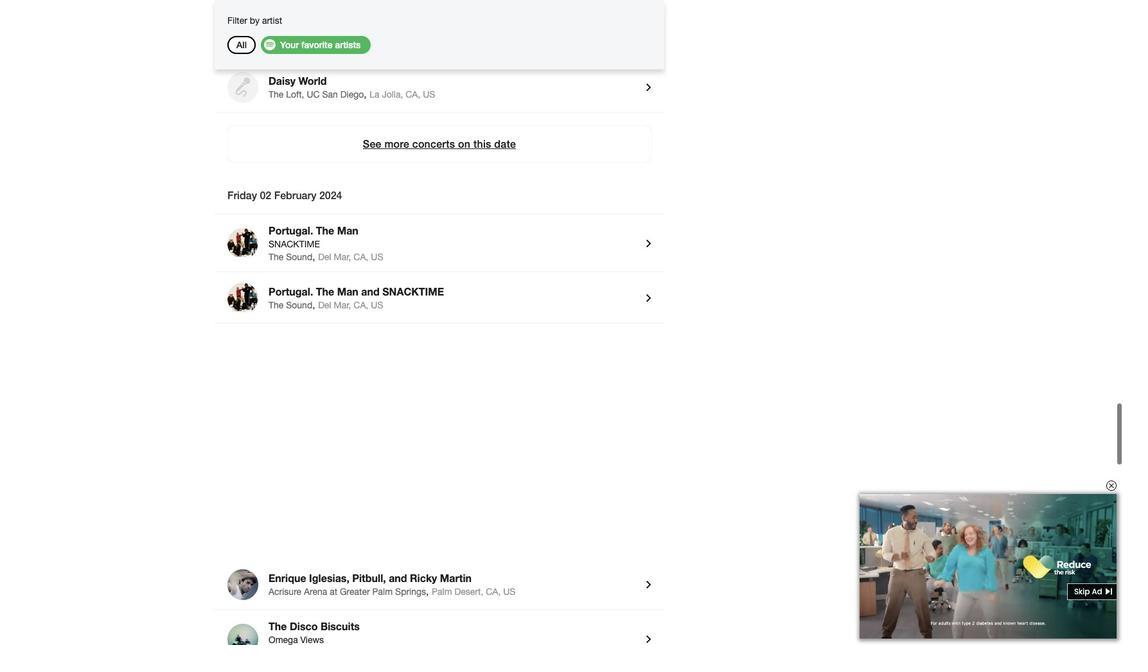 Task type: describe. For each thing, give the bounding box(es) containing it.
san inside daisy world the loft, uc san diego , la jolla, ca, us
[[322, 89, 338, 100]]

filter by artist
[[227, 15, 282, 26]]

diego inside daisy world the loft, uc san diego , la jolla, ca, us
[[340, 89, 364, 100]]

, inside portugal. the man snacktime the sound , del mar, ca, us
[[312, 251, 315, 262]]

wound
[[357, 23, 391, 35]]

favorite
[[301, 39, 333, 50]]

mar, inside portugal. the man snacktime the sound , del mar, ca, us
[[334, 252, 351, 262]]

springs
[[395, 587, 426, 597]]

the loft, uc san diego link
[[269, 89, 364, 100]]

uc inside daisy world the loft, uc san diego , la jolla, ca, us
[[307, 89, 320, 100]]

friday
[[227, 189, 257, 201]]

, inside portugal. the man and snacktime the sound , del mar, ca, us
[[312, 299, 315, 310]]

martin
[[440, 572, 472, 584]]

the disco biscuits live image
[[227, 624, 258, 645]]

the sound link for and
[[269, 300, 312, 310]]

the inside 'link'
[[269, 620, 287, 632]]

skip ad
[[1074, 586, 1102, 597]]

la inside ballista and knife wound che cafe, uc san diego , la jolla, ca, us
[[374, 38, 384, 48]]

man for and
[[337, 285, 358, 297]]

at
[[330, 587, 337, 597]]

us inside portugal. the man and snacktime the sound , del mar, ca, us
[[371, 300, 383, 310]]

portugal. the man and snacktime link
[[269, 285, 636, 299]]

ballista and knife wound che cafe, uc san diego , la jolla, ca, us
[[269, 23, 440, 48]]

ca, inside ballista and knife wound che cafe, uc san diego , la jolla, ca, us
[[410, 38, 425, 48]]

portugal. the man and snacktime the sound , del mar, ca, us
[[269, 285, 444, 310]]

the right portugal. the man live image
[[269, 252, 284, 262]]

on
[[458, 137, 470, 150]]

filter
[[227, 15, 247, 26]]

the right portugal. the man live icon
[[269, 300, 284, 310]]

knife
[[329, 23, 354, 35]]

mar, inside portugal. the man and snacktime the sound , del mar, ca, us
[[334, 300, 351, 310]]

artist
[[262, 15, 282, 26]]

man for snacktime
[[337, 224, 358, 236]]

ca, inside enrique iglesias, pitbull, and ricky martin acrisure arena at greater palm springs , palm desert, ca, us
[[486, 587, 501, 597]]

the disco biscuits link
[[269, 620, 636, 645]]

world
[[298, 75, 327, 87]]

the down the "2024"
[[316, 224, 334, 236]]

pitbull,
[[352, 572, 386, 584]]

portugal. for and
[[269, 285, 313, 297]]

2 palm from the left
[[432, 587, 452, 597]]

and inside ballista and knife wound che cafe, uc san diego , la jolla, ca, us
[[308, 23, 326, 35]]

the sound link for snacktime
[[269, 252, 312, 262]]

ballista and knife wound link
[[269, 23, 636, 37]]

disco
[[290, 620, 318, 632]]

all
[[236, 39, 247, 50]]

jolla, inside daisy world the loft, uc san diego , la jolla, ca, us
[[382, 89, 403, 100]]

daisy
[[269, 75, 296, 87]]

acrisure arena at greater palm springs link
[[269, 587, 426, 597]]

enrique iglesias, pitbull, and ricky martin link
[[269, 572, 636, 586]]

loft,
[[286, 89, 304, 100]]

daisy world the loft, uc san diego , la jolla, ca, us
[[269, 75, 435, 100]]

cafe,
[[287, 38, 309, 48]]

portugal. the man live image
[[227, 283, 258, 314]]

us inside ballista and knife wound che cafe, uc san diego , la jolla, ca, us
[[427, 38, 440, 48]]

ricky
[[410, 572, 437, 584]]

desert,
[[455, 587, 483, 597]]

us inside portugal. the man snacktime the sound , del mar, ca, us
[[371, 252, 383, 262]]

ballista
[[269, 23, 305, 35]]

your favorite artists
[[280, 39, 361, 50]]

the down portugal. the man snacktime the sound , del mar, ca, us
[[316, 285, 334, 297]]

and for iglesias,
[[389, 572, 407, 584]]

, inside enrique iglesias, pitbull, and ricky martin acrisure arena at greater palm springs , palm desert, ca, us
[[426, 585, 429, 597]]

, inside ballista and knife wound che cafe, uc san diego , la jolla, ca, us
[[368, 37, 371, 48]]

the inside daisy world the loft, uc san diego , la jolla, ca, us
[[269, 89, 284, 100]]



Task type: locate. For each thing, give the bounding box(es) containing it.
0 vertical spatial del
[[318, 252, 331, 262]]

mar, up portugal. the man and snacktime the sound , del mar, ca, us
[[334, 252, 351, 262]]

la down wound
[[374, 38, 384, 48]]

la up the see
[[370, 89, 379, 100]]

enrique iglesias, pitbull, and ricky martin acrisure arena at greater palm springs , palm desert, ca, us
[[269, 572, 516, 597]]

date
[[494, 137, 516, 150]]

this
[[473, 137, 491, 150]]

daisy world link
[[269, 75, 636, 89]]

your favorite artists button
[[261, 36, 371, 54]]

uc
[[311, 38, 324, 48], [307, 89, 320, 100]]

0 vertical spatial la
[[374, 38, 384, 48]]

ad
[[1092, 586, 1102, 597]]

friday 02 february 2024
[[227, 189, 342, 201]]

la
[[374, 38, 384, 48], [370, 89, 379, 100]]

mar, down portugal. the man snacktime the sound , del mar, ca, us
[[334, 300, 351, 310]]

jolla,
[[386, 38, 408, 48], [382, 89, 403, 100]]

see more concerts on this date
[[363, 137, 516, 150]]

the down the 'daisy'
[[269, 89, 284, 100]]

2 man from the top
[[337, 285, 358, 297]]

1 palm from the left
[[372, 587, 393, 597]]

san down knife
[[327, 38, 342, 48]]

sound inside portugal. the man snacktime the sound , del mar, ca, us
[[286, 252, 312, 262]]

skip
[[1074, 586, 1090, 597]]

, down ricky
[[426, 585, 429, 597]]

0 horizontal spatial and
[[308, 23, 326, 35]]

february
[[274, 189, 316, 201]]

0 vertical spatial sound
[[286, 252, 312, 262]]

jolla, down wound
[[386, 38, 408, 48]]

1 del from the top
[[318, 252, 331, 262]]

portugal. inside portugal. the man and snacktime the sound , del mar, ca, us
[[269, 285, 313, 297]]

sound
[[286, 252, 312, 262], [286, 300, 312, 310]]

1 vertical spatial la
[[370, 89, 379, 100]]

0 vertical spatial mar,
[[334, 252, 351, 262]]

, inside daisy world the loft, uc san diego , la jolla, ca, us
[[364, 88, 367, 100]]

2 del from the top
[[318, 300, 331, 310]]

, down wound
[[368, 37, 371, 48]]

man inside portugal. the man snacktime the sound , del mar, ca, us
[[337, 224, 358, 236]]

ca, inside portugal. the man snacktime the sound , del mar, ca, us
[[354, 252, 368, 262]]

and inside enrique iglesias, pitbull, and ricky martin acrisure arena at greater palm springs , palm desert, ca, us
[[389, 572, 407, 584]]

1 horizontal spatial and
[[361, 285, 380, 297]]

1 mar, from the top
[[334, 252, 351, 262]]

diego
[[345, 38, 368, 48], [340, 89, 364, 100]]

and inside portugal. the man and snacktime the sound , del mar, ca, us
[[361, 285, 380, 297]]

1 man from the top
[[337, 224, 358, 236]]

palm
[[372, 587, 393, 597], [432, 587, 452, 597]]

jolla, inside ballista and knife wound che cafe, uc san diego , la jolla, ca, us
[[386, 38, 408, 48]]

diego down artists
[[340, 89, 364, 100]]

2 mar, from the top
[[334, 300, 351, 310]]

portugal. the man live image
[[227, 228, 258, 259]]

, up the see
[[364, 88, 367, 100]]

0 vertical spatial san
[[327, 38, 342, 48]]

man
[[337, 224, 358, 236], [337, 285, 358, 297]]

san inside ballista and knife wound che cafe, uc san diego , la jolla, ca, us
[[327, 38, 342, 48]]

the
[[269, 89, 284, 100], [316, 224, 334, 236], [269, 252, 284, 262], [316, 285, 334, 297], [269, 300, 284, 310], [269, 620, 287, 632]]

0 vertical spatial snacktime
[[269, 239, 320, 249]]

, up portugal. the man and snacktime the sound , del mar, ca, us
[[312, 251, 315, 262]]

1 the sound link from the top
[[269, 252, 312, 262]]

la inside daisy world the loft, uc san diego , la jolla, ca, us
[[370, 89, 379, 100]]

1 portugal. from the top
[[269, 224, 313, 236]]

enrique
[[269, 572, 306, 584]]

1 vertical spatial diego
[[340, 89, 364, 100]]

daisy world live image
[[227, 72, 258, 103]]

san
[[327, 38, 342, 48], [322, 89, 338, 100]]

by
[[250, 15, 260, 26]]

1 vertical spatial del
[[318, 300, 331, 310]]

us
[[427, 38, 440, 48], [423, 89, 435, 100], [371, 252, 383, 262], [371, 300, 383, 310], [503, 587, 516, 597]]

greater
[[340, 587, 370, 597]]

sound right portugal. the man live image
[[286, 252, 312, 262]]

palm down pitbull, on the left of the page
[[372, 587, 393, 597]]

0 vertical spatial the sound link
[[269, 252, 312, 262]]

acrisure
[[269, 587, 301, 597]]

uc inside ballista and knife wound che cafe, uc san diego , la jolla, ca, us
[[311, 38, 324, 48]]

concerts
[[412, 137, 455, 150]]

more
[[384, 137, 409, 150]]

the sound link right portugal. the man live image
[[269, 252, 312, 262]]

0 vertical spatial diego
[[345, 38, 368, 48]]

see
[[363, 137, 381, 150]]

1 horizontal spatial palm
[[432, 587, 452, 597]]

1 vertical spatial man
[[337, 285, 358, 297]]

portugal. for snacktime
[[269, 224, 313, 236]]

1 vertical spatial uc
[[307, 89, 320, 100]]

iglesias,
[[309, 572, 349, 584]]

snacktime inside portugal. the man and snacktime the sound , del mar, ca, us
[[382, 285, 444, 297]]

ca, inside portugal. the man and snacktime the sound , del mar, ca, us
[[354, 300, 368, 310]]

2 the sound link from the top
[[269, 300, 312, 310]]

portugal.
[[269, 224, 313, 236], [269, 285, 313, 297]]

2 sound from the top
[[286, 300, 312, 310]]

del up portugal. the man and snacktime the sound , del mar, ca, us
[[318, 252, 331, 262]]

del inside portugal. the man and snacktime the sound , del mar, ca, us
[[318, 300, 331, 310]]

the sound link
[[269, 252, 312, 262], [269, 300, 312, 310]]

arena
[[304, 587, 327, 597]]

enrique iglesias live image
[[227, 569, 258, 600]]

snacktime inside portugal. the man snacktime the sound , del mar, ca, us
[[269, 239, 320, 249]]

portugal. right portugal. the man live icon
[[269, 285, 313, 297]]

and for the
[[361, 285, 380, 297]]

the sound link right portugal. the man live icon
[[269, 300, 312, 310]]

1 vertical spatial portugal.
[[269, 285, 313, 297]]

0 vertical spatial uc
[[311, 38, 324, 48]]

1 horizontal spatial snacktime
[[382, 285, 444, 297]]

1 vertical spatial snacktime
[[382, 285, 444, 297]]

diego inside ballista and knife wound che cafe, uc san diego , la jolla, ca, us
[[345, 38, 368, 48]]

mar,
[[334, 252, 351, 262], [334, 300, 351, 310]]

portugal. down february at left top
[[269, 224, 313, 236]]

uc down world
[[307, 89, 320, 100]]

2 vertical spatial and
[[389, 572, 407, 584]]

che cafe, uc san diego link
[[269, 38, 368, 48]]

sound inside portugal. the man and snacktime the sound , del mar, ca, us
[[286, 300, 312, 310]]

0 vertical spatial man
[[337, 224, 358, 236]]

1 vertical spatial jolla,
[[382, 89, 403, 100]]

diego down knife
[[345, 38, 368, 48]]

2 horizontal spatial and
[[389, 572, 407, 584]]

and
[[308, 23, 326, 35], [361, 285, 380, 297], [389, 572, 407, 584]]

ca, inside daisy world the loft, uc san diego , la jolla, ca, us
[[406, 89, 420, 100]]

man down portugal. the man snacktime the sound , del mar, ca, us
[[337, 285, 358, 297]]

del down portugal. the man snacktime the sound , del mar, ca, us
[[318, 300, 331, 310]]

1 sound from the top
[[286, 252, 312, 262]]

jolla, up more
[[382, 89, 403, 100]]

1 vertical spatial sound
[[286, 300, 312, 310]]

0 vertical spatial jolla,
[[386, 38, 408, 48]]

palm down enrique iglesias, pitbull, and ricky martin link
[[432, 587, 452, 597]]

portugal. inside portugal. the man snacktime the sound , del mar, ca, us
[[269, 224, 313, 236]]

us inside daisy world the loft, uc san diego , la jolla, ca, us
[[423, 89, 435, 100]]

02
[[260, 189, 271, 201]]

0 horizontal spatial snacktime
[[269, 239, 320, 249]]

,
[[368, 37, 371, 48], [364, 88, 367, 100], [312, 251, 315, 262], [312, 299, 315, 310], [426, 585, 429, 597]]

all link
[[236, 39, 247, 50]]

man inside portugal. the man and snacktime the sound , del mar, ca, us
[[337, 285, 358, 297]]

portugal. the man snacktime the sound , del mar, ca, us
[[269, 224, 383, 262]]

man down the "2024"
[[337, 224, 358, 236]]

2024
[[319, 189, 342, 201]]

biscuits
[[321, 620, 360, 632]]

see more concerts on this date link
[[227, 126, 651, 162]]

del
[[318, 252, 331, 262], [318, 300, 331, 310]]

0 vertical spatial and
[[308, 23, 326, 35]]

, down portugal. the man snacktime the sound , del mar, ca, us
[[312, 299, 315, 310]]

sound right portugal. the man live icon
[[286, 300, 312, 310]]

san down world
[[322, 89, 338, 100]]

che
[[269, 38, 285, 48]]

ballista live image
[[227, 21, 258, 51]]

1 vertical spatial the sound link
[[269, 300, 312, 310]]

the disco biscuits
[[269, 620, 360, 632]]

del inside portugal. the man snacktime the sound , del mar, ca, us
[[318, 252, 331, 262]]

1 vertical spatial and
[[361, 285, 380, 297]]

2 portugal. from the top
[[269, 285, 313, 297]]

artists
[[335, 39, 361, 50]]

ca,
[[410, 38, 425, 48], [406, 89, 420, 100], [354, 252, 368, 262], [354, 300, 368, 310], [486, 587, 501, 597]]

1 vertical spatial mar,
[[334, 300, 351, 310]]

snacktime
[[269, 239, 320, 249], [382, 285, 444, 297]]

1 vertical spatial san
[[322, 89, 338, 100]]

0 vertical spatial portugal.
[[269, 224, 313, 236]]

uc right cafe, at top
[[311, 38, 324, 48]]

your
[[280, 39, 299, 50]]

the left disco
[[269, 620, 287, 632]]

us inside enrique iglesias, pitbull, and ricky martin acrisure arena at greater palm springs , palm desert, ca, us
[[503, 587, 516, 597]]

0 horizontal spatial palm
[[372, 587, 393, 597]]



Task type: vqa. For each thing, say whether or not it's contained in the screenshot.
"THIS MONTH"
no



